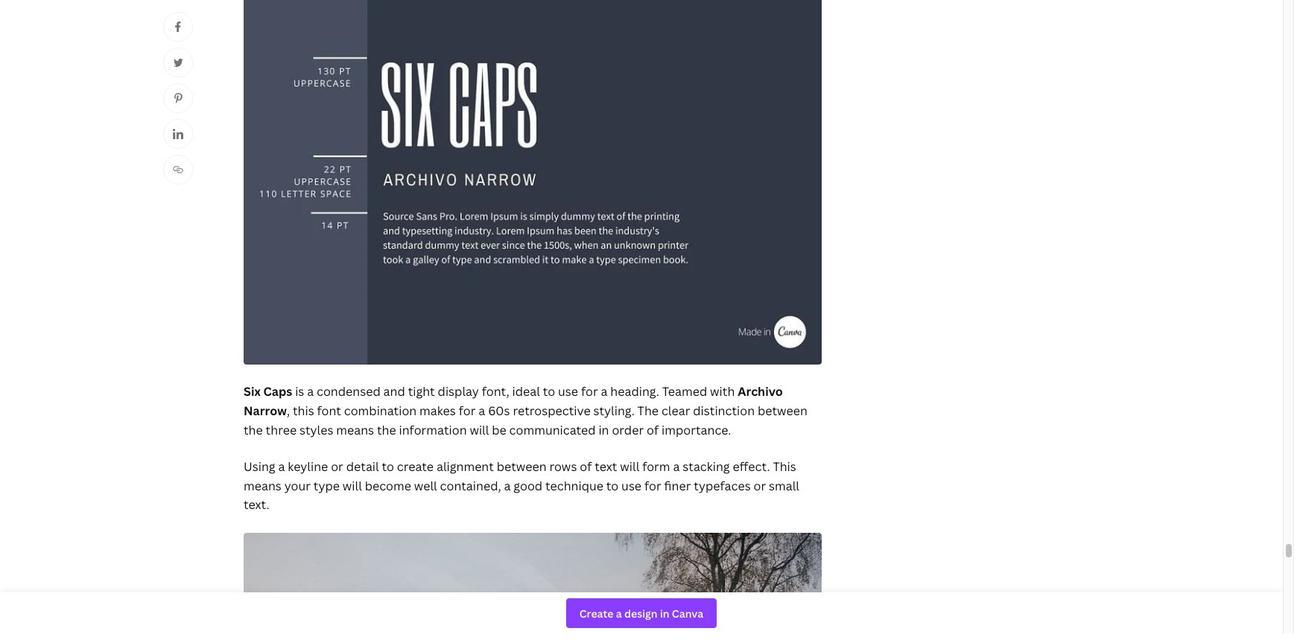 Task type: locate. For each thing, give the bounding box(es) containing it.
use left finer at right bottom
[[622, 478, 642, 495]]

makes
[[420, 403, 456, 419]]

1 vertical spatial for
[[459, 403, 476, 419]]

use up retrospective
[[558, 384, 578, 400]]

of left text
[[580, 459, 592, 475]]

means inside , this font combination makes for a 60s retrospective styling. the clear distinction between the three styles means the information will be communicated in order of importance.
[[336, 422, 374, 439]]

to up become
[[382, 459, 394, 475]]

with
[[710, 384, 735, 400]]

for up styling.
[[581, 384, 598, 400]]

six caps is a condensed and tight display font, ideal to use for a heading. teamed with
[[244, 384, 738, 400]]

means
[[336, 422, 374, 439], [244, 478, 282, 495]]

0 horizontal spatial for
[[459, 403, 476, 419]]

for down form
[[645, 478, 661, 495]]

1 vertical spatial of
[[580, 459, 592, 475]]

for down display
[[459, 403, 476, 419]]

archivo
[[738, 384, 783, 400]]

a up finer at right bottom
[[673, 459, 680, 475]]

or up type
[[331, 459, 343, 475]]

effect.
[[733, 459, 770, 475]]

0 vertical spatial between
[[758, 403, 808, 419]]

will right text
[[620, 459, 640, 475]]

the down narrow
[[244, 422, 263, 439]]

1 horizontal spatial of
[[647, 422, 659, 439]]

and
[[383, 384, 405, 400]]

to down text
[[606, 478, 619, 495]]

importance.
[[662, 422, 731, 439]]

in
[[599, 422, 609, 439]]

or down the effect.
[[754, 478, 766, 495]]

0 vertical spatial for
[[581, 384, 598, 400]]

or
[[331, 459, 343, 475], [754, 478, 766, 495]]

keyline
[[288, 459, 328, 475]]

1 vertical spatial or
[[754, 478, 766, 495]]

to
[[543, 384, 555, 400], [382, 459, 394, 475], [606, 478, 619, 495]]

type
[[314, 478, 340, 495]]

1 horizontal spatial or
[[754, 478, 766, 495]]

a right is
[[307, 384, 314, 400]]

to up retrospective
[[543, 384, 555, 400]]

between inside using a keyline or detail to create alignment between rows of text will form a stacking effect. this means your type will become well contained, a good technique to use for finer typefaces or small text.
[[497, 459, 547, 475]]

the
[[244, 422, 263, 439], [377, 422, 396, 439]]

will inside , this font combination makes for a 60s retrospective styling. the clear distinction between the three styles means the information will be communicated in order of importance.
[[470, 422, 489, 439]]

0 vertical spatial to
[[543, 384, 555, 400]]

2 vertical spatial will
[[343, 478, 362, 495]]

0 horizontal spatial or
[[331, 459, 343, 475]]

0 vertical spatial of
[[647, 422, 659, 439]]

2 vertical spatial for
[[645, 478, 661, 495]]

1 horizontal spatial between
[[758, 403, 808, 419]]

the down combination
[[377, 422, 396, 439]]

using
[[244, 459, 275, 475]]

caps
[[263, 384, 292, 400]]

0 vertical spatial or
[[331, 459, 343, 475]]

alignment
[[437, 459, 494, 475]]

between up good at left
[[497, 459, 547, 475]]

use
[[558, 384, 578, 400], [622, 478, 642, 495]]

stacking
[[683, 459, 730, 475]]

2 horizontal spatial for
[[645, 478, 661, 495]]

1 horizontal spatial use
[[622, 478, 642, 495]]

means down combination
[[336, 422, 374, 439]]

text
[[595, 459, 617, 475]]

1 horizontal spatial the
[[377, 422, 396, 439]]

0 vertical spatial means
[[336, 422, 374, 439]]

styles
[[300, 422, 333, 439]]

0 horizontal spatial to
[[382, 459, 394, 475]]

narrow
[[244, 403, 287, 419]]

1 horizontal spatial means
[[336, 422, 374, 439]]

teamed
[[662, 384, 707, 400]]

good
[[514, 478, 543, 495]]

for
[[581, 384, 598, 400], [459, 403, 476, 419], [645, 478, 661, 495]]

1 vertical spatial between
[[497, 459, 547, 475]]

a inside , this font combination makes for a 60s retrospective styling. the clear distinction between the three styles means the information will be communicated in order of importance.
[[479, 403, 485, 419]]

1 horizontal spatial will
[[470, 422, 489, 439]]

of
[[647, 422, 659, 439], [580, 459, 592, 475]]

0 horizontal spatial between
[[497, 459, 547, 475]]

1 vertical spatial means
[[244, 478, 282, 495]]

a left 60s
[[479, 403, 485, 419]]

will down detail
[[343, 478, 362, 495]]

three
[[266, 422, 297, 439]]

detail
[[346, 459, 379, 475]]

0 horizontal spatial will
[[343, 478, 362, 495]]

for inside , this font combination makes for a 60s retrospective styling. the clear distinction between the three styles means the information will be communicated in order of importance.
[[459, 403, 476, 419]]

0 horizontal spatial means
[[244, 478, 282, 495]]

will left be
[[470, 422, 489, 439]]

a
[[307, 384, 314, 400], [601, 384, 608, 400], [479, 403, 485, 419], [278, 459, 285, 475], [673, 459, 680, 475], [504, 478, 511, 495]]

2 vertical spatial to
[[606, 478, 619, 495]]

will
[[470, 422, 489, 439], [620, 459, 640, 475], [343, 478, 362, 495]]

0 horizontal spatial the
[[244, 422, 263, 439]]

condensed
[[317, 384, 381, 400]]

small
[[769, 478, 799, 495]]

0 vertical spatial use
[[558, 384, 578, 400]]

between
[[758, 403, 808, 419], [497, 459, 547, 475]]

the
[[638, 403, 659, 419]]

0 horizontal spatial of
[[580, 459, 592, 475]]

0 vertical spatial will
[[470, 422, 489, 439]]

clear
[[662, 403, 690, 419]]

1 vertical spatial use
[[622, 478, 642, 495]]

of down the 'the'
[[647, 422, 659, 439]]

heading.
[[611, 384, 659, 400]]

between down archivo
[[758, 403, 808, 419]]

distinction
[[693, 403, 755, 419]]

1 vertical spatial will
[[620, 459, 640, 475]]

,
[[287, 403, 290, 419]]

this
[[293, 403, 314, 419]]

between inside , this font combination makes for a 60s retrospective styling. the clear distinction between the three styles means the information will be communicated in order of importance.
[[758, 403, 808, 419]]

using a keyline or detail to create alignment between rows of text will form a stacking effect. this means your type will become well contained, a good technique to use for finer typefaces or small text.
[[244, 459, 799, 514]]

60s
[[488, 403, 510, 419]]

means down using
[[244, 478, 282, 495]]

1 horizontal spatial to
[[543, 384, 555, 400]]

a right using
[[278, 459, 285, 475]]



Task type: describe. For each thing, give the bounding box(es) containing it.
this
[[773, 459, 796, 475]]

rows
[[550, 459, 577, 475]]

create
[[397, 459, 434, 475]]

ideal
[[512, 384, 540, 400]]

0 horizontal spatial use
[[558, 384, 578, 400]]

of inside using a keyline or detail to create alignment between rows of text will form a stacking effect. this means your type will become well contained, a good technique to use for finer typefaces or small text.
[[580, 459, 592, 475]]

means inside using a keyline or detail to create alignment between rows of text will form a stacking effect. this means your type will become well contained, a good technique to use for finer typefaces or small text.
[[244, 478, 282, 495]]

is
[[295, 384, 304, 400]]

your
[[284, 478, 311, 495]]

six
[[244, 384, 261, 400]]

archivo narrow
[[244, 384, 783, 419]]

finer
[[664, 478, 691, 495]]

display
[[438, 384, 479, 400]]

1 the from the left
[[244, 422, 263, 439]]

font
[[317, 403, 341, 419]]

communicated
[[509, 422, 596, 439]]

for inside using a keyline or detail to create alignment between rows of text will form a stacking effect. this means your type will become well contained, a good technique to use for finer typefaces or small text.
[[645, 478, 661, 495]]

contained,
[[440, 478, 501, 495]]

2 horizontal spatial to
[[606, 478, 619, 495]]

a left good at left
[[504, 478, 511, 495]]

font,
[[482, 384, 509, 400]]

retrospective
[[513, 403, 591, 419]]

, this font combination makes for a 60s retrospective styling. the clear distinction between the three styles means the information will be communicated in order of importance.
[[244, 403, 808, 439]]

2 the from the left
[[377, 422, 396, 439]]

order
[[612, 422, 644, 439]]

well
[[414, 478, 437, 495]]

text.
[[244, 497, 270, 514]]

form
[[642, 459, 670, 475]]

1 vertical spatial to
[[382, 459, 394, 475]]

typefaces
[[694, 478, 751, 495]]

become
[[365, 478, 411, 495]]

information
[[399, 422, 467, 439]]

combination
[[344, 403, 417, 419]]

1 horizontal spatial for
[[581, 384, 598, 400]]

technique
[[545, 478, 604, 495]]

be
[[492, 422, 507, 439]]

styling.
[[593, 403, 635, 419]]

2 horizontal spatial will
[[620, 459, 640, 475]]

of inside , this font combination makes for a 60s retrospective styling. the clear distinction between the three styles means the information will be communicated in order of importance.
[[647, 422, 659, 439]]

tight
[[408, 384, 435, 400]]

a up styling.
[[601, 384, 608, 400]]

use inside using a keyline or detail to create alignment between rows of text will form a stacking effect. this means your type will become well contained, a good technique to use for finer typefaces or small text.
[[622, 478, 642, 495]]



Task type: vqa. For each thing, say whether or not it's contained in the screenshot.
SEARCH FIELD
no



